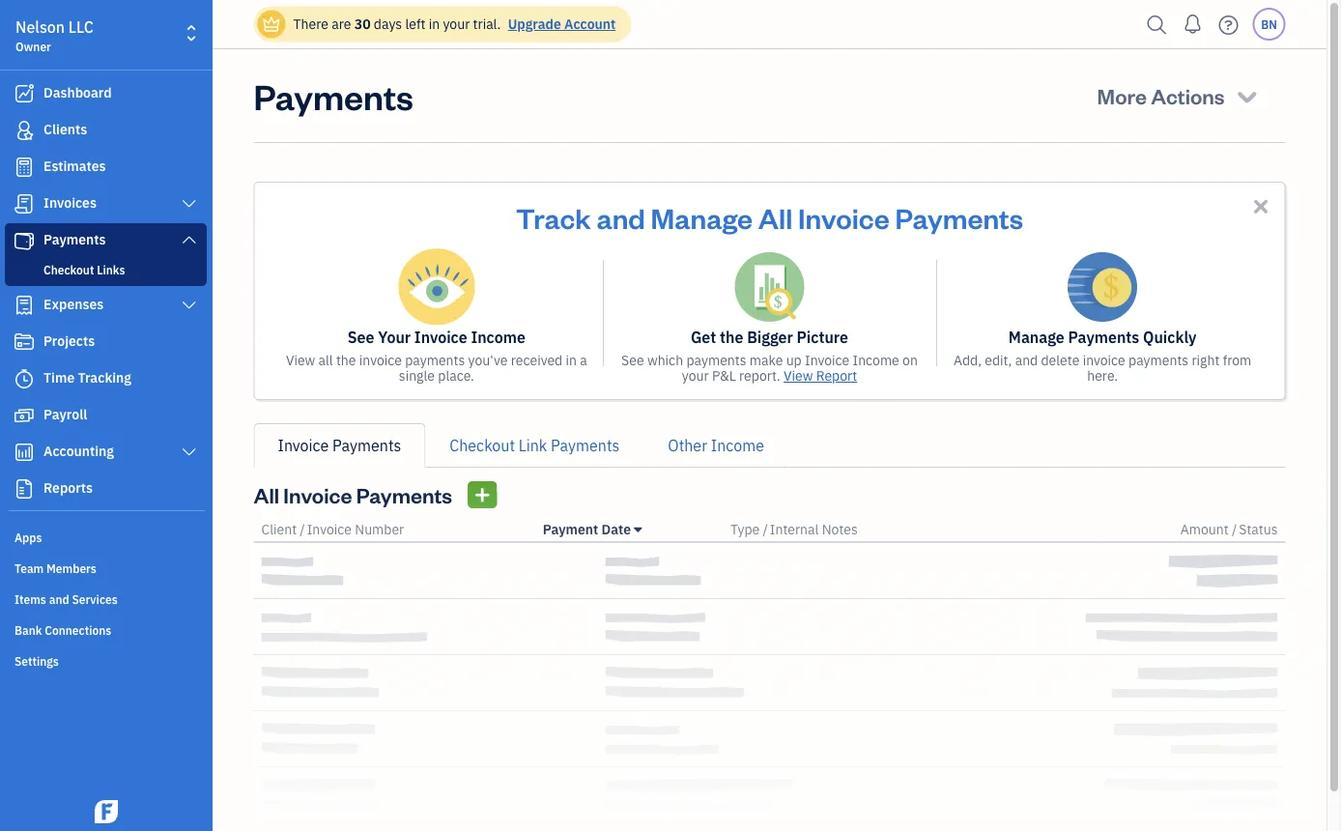 Task type: vqa. For each thing, say whether or not it's contained in the screenshot.
company to the left
no



Task type: describe. For each thing, give the bounding box(es) containing it.
dashboard link
[[5, 76, 207, 111]]

projects link
[[5, 325, 207, 360]]

0 horizontal spatial manage
[[651, 199, 753, 235]]

from
[[1223, 351, 1252, 369]]

services
[[72, 592, 118, 607]]

client / invoice number
[[261, 521, 404, 538]]

picture
[[797, 327, 849, 348]]

there
[[293, 15, 329, 33]]

on
[[903, 351, 918, 369]]

1 horizontal spatial all
[[759, 199, 793, 235]]

payment
[[543, 521, 599, 538]]

type / internal notes
[[731, 521, 858, 538]]

/ for internal
[[763, 521, 768, 538]]

nelson llc owner
[[15, 17, 94, 54]]

team members link
[[5, 553, 207, 582]]

invoice payments link
[[254, 423, 426, 468]]

bank connections link
[[5, 615, 207, 644]]

settings
[[14, 653, 59, 669]]

links
[[97, 262, 125, 277]]

payment image
[[13, 231, 36, 250]]

close image
[[1250, 195, 1273, 217]]

get the bigger picture
[[691, 327, 849, 348]]

payments for add,
[[1129, 351, 1189, 369]]

connections
[[45, 623, 111, 638]]

manage payments quickly image
[[1068, 252, 1138, 322]]

see your invoice income image
[[398, 249, 475, 325]]

accounting
[[43, 442, 114, 460]]

upgrade account link
[[504, 15, 616, 33]]

invoices
[[43, 194, 97, 212]]

track
[[516, 199, 591, 235]]

delete
[[1042, 351, 1080, 369]]

money image
[[13, 406, 36, 425]]

dashboard
[[43, 84, 112, 101]]

checkout for checkout links
[[43, 262, 94, 277]]

expenses link
[[5, 288, 207, 323]]

chevron large down image for expenses
[[180, 298, 198, 313]]

see which payments make up invoice income on your p&l report.
[[622, 351, 918, 385]]

which
[[648, 351, 684, 369]]

account
[[565, 15, 616, 33]]

report.
[[740, 367, 781, 385]]

your inside see which payments make up invoice income on your p&l report.
[[682, 367, 709, 385]]

checkout link payments
[[450, 435, 620, 456]]

add,
[[954, 351, 982, 369]]

in inside see your invoice income view all the invoice payments you've received in a single place.
[[566, 351, 577, 369]]

payment date button
[[543, 521, 642, 538]]

chevron large down image for payments
[[180, 232, 198, 247]]

see for which
[[622, 351, 644, 369]]

all
[[319, 351, 333, 369]]

payments for income
[[405, 351, 465, 369]]

all invoice payments
[[254, 481, 452, 508]]

items and services
[[14, 592, 118, 607]]

/ for status
[[1232, 521, 1238, 538]]

chevron large down image for invoices
[[180, 196, 198, 212]]

here.
[[1088, 367, 1119, 385]]

upgrade
[[508, 15, 561, 33]]

amount / status
[[1181, 521, 1278, 538]]

notes
[[822, 521, 858, 538]]

notifications image
[[1178, 5, 1209, 43]]

invoice inside see which payments make up invoice income on your p&l report.
[[805, 351, 850, 369]]

and inside the manage payments quickly add, edit, and delete invoice payments right from here.
[[1016, 351, 1038, 369]]

chevrondown image
[[1234, 82, 1261, 109]]

estimates link
[[5, 150, 207, 185]]

2 vertical spatial income
[[711, 435, 765, 456]]

go to help image
[[1214, 10, 1245, 39]]

llc
[[68, 17, 94, 37]]

payment date
[[543, 521, 631, 538]]

payroll
[[43, 406, 87, 423]]

received
[[511, 351, 563, 369]]

add a new payment image
[[474, 483, 491, 507]]

a
[[580, 351, 587, 369]]

time
[[43, 369, 75, 387]]

your
[[378, 327, 411, 348]]

bn
[[1262, 16, 1278, 32]]

payments inside see which payments make up invoice income on your p&l report.
[[687, 351, 747, 369]]

track and manage all invoice payments
[[516, 199, 1024, 235]]

invoices link
[[5, 187, 207, 221]]

internal
[[770, 521, 819, 538]]

estimates
[[43, 157, 106, 175]]

/ for invoice
[[300, 521, 305, 538]]

manage payments quickly add, edit, and delete invoice payments right from here.
[[954, 327, 1252, 385]]

report
[[817, 367, 858, 385]]

main element
[[0, 0, 261, 831]]

expenses
[[43, 295, 104, 313]]

reports link
[[5, 472, 207, 507]]

link
[[519, 435, 547, 456]]

1 horizontal spatial view
[[784, 367, 813, 385]]

client image
[[13, 121, 36, 140]]

payroll link
[[5, 398, 207, 433]]

amount
[[1181, 521, 1229, 538]]

30
[[355, 15, 371, 33]]

income inside see which payments make up invoice income on your p&l report.
[[853, 351, 900, 369]]

caretdown image
[[634, 522, 642, 537]]

get the bigger picture image
[[735, 252, 805, 322]]

you've
[[468, 351, 508, 369]]



Task type: locate. For each thing, give the bounding box(es) containing it.
project image
[[13, 333, 36, 352]]

1 horizontal spatial your
[[682, 367, 709, 385]]

chevron large down image
[[180, 232, 198, 247], [180, 298, 198, 313]]

3 / from the left
[[1232, 521, 1238, 538]]

clients
[[43, 120, 87, 138]]

checkout
[[43, 262, 94, 277], [450, 435, 515, 456]]

1 vertical spatial income
[[853, 351, 900, 369]]

0 vertical spatial the
[[720, 327, 744, 348]]

checkout links link
[[9, 258, 203, 281]]

chevron large down image up "payments" link
[[180, 196, 198, 212]]

1 vertical spatial all
[[254, 481, 279, 508]]

2 horizontal spatial /
[[1232, 521, 1238, 538]]

and right items
[[49, 592, 69, 607]]

report image
[[13, 479, 36, 499]]

1 vertical spatial manage
[[1009, 327, 1065, 348]]

2 / from the left
[[763, 521, 768, 538]]

chevron large down image up checkout links link
[[180, 232, 198, 247]]

edit,
[[985, 351, 1012, 369]]

1 horizontal spatial in
[[566, 351, 577, 369]]

single
[[399, 367, 435, 385]]

see inside see your invoice income view all the invoice payments you've received in a single place.
[[348, 327, 374, 348]]

payments inside see your invoice income view all the invoice payments you've received in a single place.
[[405, 351, 465, 369]]

and inside "link"
[[49, 592, 69, 607]]

1 / from the left
[[300, 521, 305, 538]]

chevron large down image down checkout links link
[[180, 298, 198, 313]]

checkout links
[[43, 262, 125, 277]]

date
[[602, 521, 631, 538]]

2 invoice from the left
[[1083, 351, 1126, 369]]

1 horizontal spatial income
[[711, 435, 765, 456]]

0 vertical spatial and
[[597, 199, 646, 235]]

and right track
[[597, 199, 646, 235]]

manage
[[651, 199, 753, 235], [1009, 327, 1065, 348]]

chevron large down image for accounting
[[180, 445, 198, 460]]

2 chevron large down image from the top
[[180, 298, 198, 313]]

1 horizontal spatial the
[[720, 327, 744, 348]]

other income
[[668, 435, 765, 456]]

bigger
[[747, 327, 793, 348]]

see your invoice income view all the invoice payments you've received in a single place.
[[286, 327, 587, 385]]

freshbooks image
[[91, 800, 122, 824]]

amount button
[[1181, 521, 1229, 538]]

and right the edit,
[[1016, 351, 1038, 369]]

invoice
[[359, 351, 402, 369], [1083, 351, 1126, 369]]

clients link
[[5, 113, 207, 148]]

income up you've
[[471, 327, 526, 348]]

invoice inside the manage payments quickly add, edit, and delete invoice payments right from here.
[[1083, 351, 1126, 369]]

invoice for your
[[359, 351, 402, 369]]

1 horizontal spatial see
[[622, 351, 644, 369]]

client
[[261, 521, 297, 538]]

checkout for checkout link payments
[[450, 435, 515, 456]]

0 horizontal spatial your
[[443, 15, 470, 33]]

0 vertical spatial chevron large down image
[[180, 196, 198, 212]]

checkout link payments link
[[426, 423, 644, 468]]

chevron large down image inside accounting link
[[180, 445, 198, 460]]

settings link
[[5, 646, 207, 675]]

your left p&l
[[682, 367, 709, 385]]

invoice inside see your invoice income view all the invoice payments you've received in a single place.
[[415, 327, 468, 348]]

/ right type
[[763, 521, 768, 538]]

expense image
[[13, 296, 36, 315]]

2 horizontal spatial and
[[1016, 351, 1038, 369]]

accounting link
[[5, 435, 207, 470]]

apps link
[[5, 522, 207, 551]]

all up get the bigger picture
[[759, 199, 793, 235]]

0 vertical spatial all
[[759, 199, 793, 235]]

crown image
[[261, 14, 282, 34]]

see left which
[[622, 351, 644, 369]]

1 vertical spatial see
[[622, 351, 644, 369]]

view inside see your invoice income view all the invoice payments you've received in a single place.
[[286, 351, 315, 369]]

trial.
[[473, 15, 501, 33]]

checkout inside main element
[[43, 262, 94, 277]]

/ right client
[[300, 521, 305, 538]]

chevron large down image inside expenses link
[[180, 298, 198, 313]]

estimate image
[[13, 158, 36, 177]]

checkout up the add a new payment icon
[[450, 435, 515, 456]]

see left 'your'
[[348, 327, 374, 348]]

invoice inside see your invoice income view all the invoice payments you've received in a single place.
[[359, 351, 402, 369]]

invoice right delete on the right top
[[1083, 351, 1126, 369]]

there are 30 days left in your trial. upgrade account
[[293, 15, 616, 33]]

owner
[[15, 39, 51, 54]]

other
[[668, 435, 708, 456]]

1 horizontal spatial manage
[[1009, 327, 1065, 348]]

invoice down 'your'
[[359, 351, 402, 369]]

see for your
[[348, 327, 374, 348]]

payments link
[[5, 223, 207, 258]]

apps
[[14, 530, 42, 545]]

items and services link
[[5, 584, 207, 613]]

and
[[597, 199, 646, 235], [1016, 351, 1038, 369], [49, 592, 69, 607]]

time tracking
[[43, 369, 131, 387]]

number
[[355, 521, 404, 538]]

2 horizontal spatial payments
[[1129, 351, 1189, 369]]

all up client
[[254, 481, 279, 508]]

the right all
[[336, 351, 356, 369]]

view
[[286, 351, 315, 369], [784, 367, 813, 385]]

all
[[759, 199, 793, 235], [254, 481, 279, 508]]

right
[[1192, 351, 1220, 369]]

1 vertical spatial your
[[682, 367, 709, 385]]

bank
[[14, 623, 42, 638]]

0 horizontal spatial see
[[348, 327, 374, 348]]

1 invoice from the left
[[359, 351, 402, 369]]

type
[[731, 521, 760, 538]]

income inside see your invoice income view all the invoice payments you've received in a single place.
[[471, 327, 526, 348]]

1 vertical spatial checkout
[[450, 435, 515, 456]]

payments down the 'quickly' at the top right
[[1129, 351, 1189, 369]]

1 vertical spatial chevron large down image
[[180, 445, 198, 460]]

1 payments from the left
[[405, 351, 465, 369]]

team
[[14, 561, 44, 576]]

payments down 'your'
[[405, 351, 465, 369]]

are
[[332, 15, 351, 33]]

0 horizontal spatial checkout
[[43, 262, 94, 277]]

make
[[750, 351, 783, 369]]

invoice
[[798, 199, 890, 235], [415, 327, 468, 348], [805, 351, 850, 369], [278, 435, 329, 456], [284, 481, 352, 508], [307, 521, 352, 538]]

type button
[[731, 521, 760, 538]]

0 horizontal spatial in
[[429, 15, 440, 33]]

3 payments from the left
[[1129, 351, 1189, 369]]

view left all
[[286, 351, 315, 369]]

chevron large down image
[[180, 196, 198, 212], [180, 445, 198, 460]]

in
[[429, 15, 440, 33], [566, 351, 577, 369]]

checkout up expenses
[[43, 262, 94, 277]]

the right get
[[720, 327, 744, 348]]

search image
[[1142, 10, 1173, 39]]

payments inside main element
[[43, 231, 106, 248]]

0 vertical spatial income
[[471, 327, 526, 348]]

bn button
[[1253, 8, 1286, 41]]

0 horizontal spatial invoice
[[359, 351, 402, 369]]

chevron large down image down payroll link
[[180, 445, 198, 460]]

status
[[1240, 521, 1278, 538]]

in left a
[[566, 351, 577, 369]]

see inside see which payments make up invoice income on your p&l report.
[[622, 351, 644, 369]]

actions
[[1151, 82, 1225, 109]]

payments inside the manage payments quickly add, edit, and delete invoice payments right from here.
[[1069, 327, 1140, 348]]

reports
[[43, 479, 93, 497]]

the
[[720, 327, 744, 348], [336, 351, 356, 369]]

place.
[[438, 367, 474, 385]]

more actions
[[1098, 82, 1225, 109]]

1 vertical spatial in
[[566, 351, 577, 369]]

1 horizontal spatial /
[[763, 521, 768, 538]]

income right other
[[711, 435, 765, 456]]

income left on
[[853, 351, 900, 369]]

income
[[471, 327, 526, 348], [853, 351, 900, 369], [711, 435, 765, 456]]

payments inside the manage payments quickly add, edit, and delete invoice payments right from here.
[[1129, 351, 1189, 369]]

0 horizontal spatial income
[[471, 327, 526, 348]]

days
[[374, 15, 402, 33]]

0 vertical spatial see
[[348, 327, 374, 348]]

payments
[[405, 351, 465, 369], [687, 351, 747, 369], [1129, 351, 1189, 369]]

and for services
[[49, 592, 69, 607]]

other income link
[[644, 423, 789, 468]]

1 vertical spatial and
[[1016, 351, 1038, 369]]

1 horizontal spatial and
[[597, 199, 646, 235]]

your left trial.
[[443, 15, 470, 33]]

get
[[691, 327, 717, 348]]

left
[[405, 15, 426, 33]]

invoice for payments
[[1083, 351, 1126, 369]]

2 vertical spatial and
[[49, 592, 69, 607]]

2 payments from the left
[[687, 351, 747, 369]]

0 vertical spatial manage
[[651, 199, 753, 235]]

chart image
[[13, 443, 36, 462]]

members
[[46, 561, 96, 576]]

1 chevron large down image from the top
[[180, 196, 198, 212]]

p&l
[[712, 367, 736, 385]]

1 horizontal spatial invoice
[[1083, 351, 1126, 369]]

0 horizontal spatial all
[[254, 481, 279, 508]]

chevron large down image inside "payments" link
[[180, 232, 198, 247]]

see
[[348, 327, 374, 348], [622, 351, 644, 369]]

chevron large down image inside invoices "link"
[[180, 196, 198, 212]]

dashboard image
[[13, 84, 36, 103]]

0 vertical spatial your
[[443, 15, 470, 33]]

nelson
[[15, 17, 65, 37]]

view report
[[784, 367, 858, 385]]

and for manage
[[597, 199, 646, 235]]

payments down get
[[687, 351, 747, 369]]

0 horizontal spatial /
[[300, 521, 305, 538]]

manage inside the manage payments quickly add, edit, and delete invoice payments right from here.
[[1009, 327, 1065, 348]]

0 vertical spatial checkout
[[43, 262, 94, 277]]

tracking
[[78, 369, 131, 387]]

up
[[787, 351, 802, 369]]

0 horizontal spatial and
[[49, 592, 69, 607]]

payments
[[254, 72, 414, 118], [896, 199, 1024, 235], [43, 231, 106, 248], [1069, 327, 1140, 348], [333, 435, 401, 456], [551, 435, 620, 456], [356, 481, 452, 508]]

1 vertical spatial the
[[336, 351, 356, 369]]

0 horizontal spatial view
[[286, 351, 315, 369]]

0 vertical spatial chevron large down image
[[180, 232, 198, 247]]

projects
[[43, 332, 95, 350]]

/ left status
[[1232, 521, 1238, 538]]

1 chevron large down image from the top
[[180, 232, 198, 247]]

1 horizontal spatial checkout
[[450, 435, 515, 456]]

invoice payments
[[278, 435, 401, 456]]

invoice image
[[13, 194, 36, 214]]

1 horizontal spatial payments
[[687, 351, 747, 369]]

bank connections
[[14, 623, 111, 638]]

the inside see your invoice income view all the invoice payments you've received in a single place.
[[336, 351, 356, 369]]

in right 'left'
[[429, 15, 440, 33]]

your
[[443, 15, 470, 33], [682, 367, 709, 385]]

2 chevron large down image from the top
[[180, 445, 198, 460]]

1 vertical spatial chevron large down image
[[180, 298, 198, 313]]

0 vertical spatial in
[[429, 15, 440, 33]]

invoice inside the invoice payments link
[[278, 435, 329, 456]]

timer image
[[13, 369, 36, 389]]

0 horizontal spatial the
[[336, 351, 356, 369]]

0 horizontal spatial payments
[[405, 351, 465, 369]]

2 horizontal spatial income
[[853, 351, 900, 369]]

team members
[[14, 561, 96, 576]]

/
[[300, 521, 305, 538], [763, 521, 768, 538], [1232, 521, 1238, 538]]

view right make
[[784, 367, 813, 385]]



